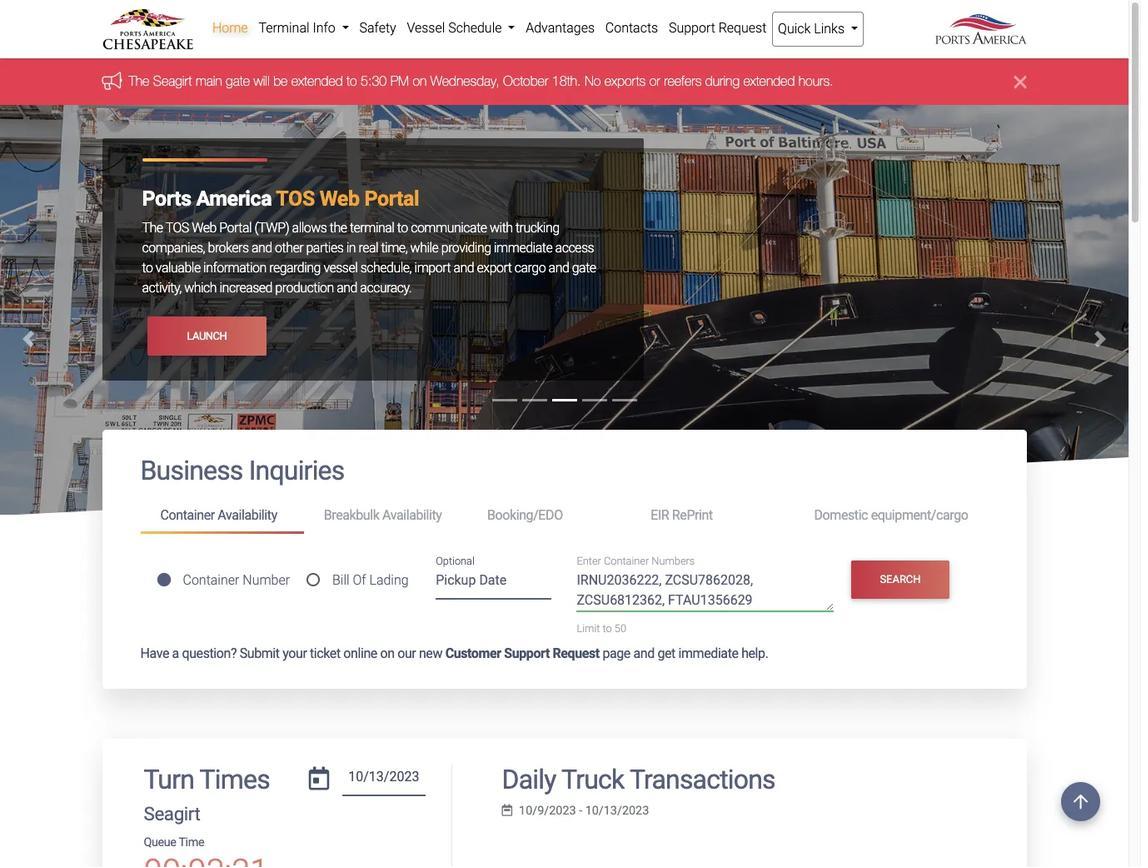 Task type: vqa. For each thing, say whether or not it's contained in the screenshot.
ON inside alert
yes



Task type: locate. For each thing, give the bounding box(es) containing it.
1 horizontal spatial tos
[[276, 187, 315, 211]]

request left quick
[[719, 20, 767, 36]]

tos
[[276, 187, 315, 211], [166, 220, 189, 236]]

go to top image
[[1062, 783, 1101, 822]]

the left 'main' on the left of page
[[129, 74, 149, 89]]

1 horizontal spatial portal
[[365, 187, 419, 211]]

1 horizontal spatial availability
[[382, 508, 442, 523]]

will
[[254, 74, 270, 89]]

1 extended from the left
[[292, 74, 343, 89]]

support inside support request "link"
[[669, 20, 716, 36]]

availability down business inquiries
[[218, 508, 277, 523]]

booking/edo link
[[467, 501, 631, 531]]

0 vertical spatial portal
[[365, 187, 419, 211]]

1 vertical spatial support
[[504, 645, 550, 661]]

page
[[603, 645, 631, 661]]

0 vertical spatial on
[[413, 74, 427, 89]]

1 horizontal spatial extended
[[744, 74, 795, 89]]

on inside alert
[[413, 74, 427, 89]]

daily
[[502, 764, 556, 795]]

and down access
[[549, 260, 569, 276]]

support inside main content
[[504, 645, 550, 661]]

support up reefers at top right
[[669, 20, 716, 36]]

be
[[273, 74, 288, 89]]

web inside "the tos web portal (twp) allows the terminal to communicate with trucking companies,                         brokers and other parties in real time, while providing immediate access to valuable                         information regarding vessel schedule, import and export cargo and gate activity, which increased production and accuracy."
[[192, 220, 217, 236]]

time,
[[381, 240, 408, 256]]

breakbulk availability
[[324, 508, 442, 523]]

extended right be
[[292, 74, 343, 89]]

container right enter
[[604, 555, 649, 567]]

launch
[[187, 330, 227, 342]]

0 horizontal spatial immediate
[[494, 240, 553, 256]]

none text field inside main content
[[342, 764, 426, 797]]

1 vertical spatial the
[[142, 220, 163, 236]]

real
[[359, 240, 378, 256]]

0 horizontal spatial portal
[[219, 220, 252, 236]]

bullhorn image
[[102, 72, 129, 90]]

request
[[719, 20, 767, 36], [553, 645, 600, 661]]

0 vertical spatial immediate
[[494, 240, 553, 256]]

seagirt
[[153, 74, 192, 89], [144, 803, 200, 825]]

1 horizontal spatial gate
[[572, 260, 596, 276]]

portal
[[365, 187, 419, 211], [219, 220, 252, 236]]

availability for breakbulk availability
[[382, 508, 442, 523]]

and down providing
[[454, 260, 474, 276]]

online
[[344, 645, 377, 661]]

extended
[[292, 74, 343, 89], [744, 74, 795, 89]]

tos up allows
[[276, 187, 315, 211]]

1 availability from the left
[[218, 508, 277, 523]]

0 horizontal spatial gate
[[226, 74, 250, 89]]

portal up terminal
[[365, 187, 419, 211]]

to left 50
[[603, 623, 612, 635]]

on
[[413, 74, 427, 89], [380, 645, 395, 661]]

on inside main content
[[380, 645, 395, 661]]

request inside support request "link"
[[719, 20, 767, 36]]

0 horizontal spatial on
[[380, 645, 395, 661]]

the
[[330, 220, 347, 236]]

in
[[346, 240, 356, 256]]

support right 'customer'
[[504, 645, 550, 661]]

wednesday,
[[431, 74, 500, 89]]

and down (twp)
[[252, 240, 272, 256]]

1 vertical spatial request
[[553, 645, 600, 661]]

web up brokers
[[192, 220, 217, 236]]

18th.
[[552, 74, 581, 89]]

1 vertical spatial tos
[[166, 220, 189, 236]]

0 horizontal spatial tos
[[166, 220, 189, 236]]

tos up companies,
[[166, 220, 189, 236]]

1 vertical spatial web
[[192, 220, 217, 236]]

transactions
[[630, 764, 776, 795]]

availability right breakbulk at bottom
[[382, 508, 442, 523]]

1 vertical spatial container
[[604, 555, 649, 567]]

seagirt up queue time
[[144, 803, 200, 825]]

1 horizontal spatial web
[[320, 187, 360, 211]]

safety
[[360, 20, 396, 36]]

0 vertical spatial seagirt
[[153, 74, 192, 89]]

tos inside "the tos web portal (twp) allows the terminal to communicate with trucking companies,                         brokers and other parties in real time, while providing immediate access to valuable                         information regarding vessel schedule, import and export cargo and gate activity, which increased production and accuracy."
[[166, 220, 189, 236]]

access
[[555, 240, 594, 256]]

the inside "the tos web portal (twp) allows the terminal to communicate with trucking companies,                         brokers and other parties in real time, while providing immediate access to valuable                         information regarding vessel schedule, import and export cargo and gate activity, which increased production and accuracy."
[[142, 220, 163, 236]]

0 vertical spatial gate
[[226, 74, 250, 89]]

while
[[410, 240, 439, 256]]

0 horizontal spatial request
[[553, 645, 600, 661]]

on left our
[[380, 645, 395, 661]]

None text field
[[342, 764, 426, 797]]

1 horizontal spatial request
[[719, 20, 767, 36]]

1 vertical spatial seagirt
[[144, 803, 200, 825]]

container number
[[183, 572, 290, 588]]

0 horizontal spatial web
[[192, 220, 217, 236]]

home
[[212, 20, 248, 36]]

no
[[585, 74, 601, 89]]

container
[[160, 508, 215, 523], [604, 555, 649, 567], [183, 572, 239, 588]]

terminal
[[350, 220, 395, 236]]

links
[[814, 21, 845, 37]]

breakbulk
[[324, 508, 380, 523]]

container for container availability
[[160, 508, 215, 523]]

immediate up cargo
[[494, 240, 553, 256]]

home link
[[207, 12, 253, 45]]

search
[[880, 573, 921, 586]]

extended right during
[[744, 74, 795, 89]]

0 vertical spatial support
[[669, 20, 716, 36]]

contacts
[[606, 20, 658, 36]]

availability
[[218, 508, 277, 523], [382, 508, 442, 523]]

safety link
[[354, 12, 402, 45]]

0 vertical spatial request
[[719, 20, 767, 36]]

container down business
[[160, 508, 215, 523]]

contacts link
[[600, 12, 664, 45]]

calendar day image
[[309, 767, 329, 790]]

queue
[[144, 836, 176, 850]]

web
[[320, 187, 360, 211], [192, 220, 217, 236]]

to up the time,
[[397, 220, 408, 236]]

gate left will
[[226, 74, 250, 89]]

the for the tos web portal (twp) allows the terminal to communicate with trucking companies,                         brokers and other parties in real time, while providing immediate access to valuable                         information regarding vessel schedule, import and export cargo and gate activity, which increased production and accuracy.
[[142, 220, 163, 236]]

cargo
[[515, 260, 546, 276]]

1 vertical spatial immediate
[[679, 645, 739, 661]]

portal inside "the tos web portal (twp) allows the terminal to communicate with trucking companies,                         brokers and other parties in real time, while providing immediate access to valuable                         information regarding vessel schedule, import and export cargo and gate activity, which increased production and accuracy."
[[219, 220, 252, 236]]

2 availability from the left
[[382, 508, 442, 523]]

portal up brokers
[[219, 220, 252, 236]]

ticket
[[310, 645, 341, 661]]

get
[[658, 645, 676, 661]]

business inquiries
[[140, 455, 345, 487]]

support request link
[[664, 12, 772, 45]]

immediate right get
[[679, 645, 739, 661]]

the for the seagirt main gate will be extended to 5:30 pm on wednesday, october 18th.  no exports or reefers during extended hours.
[[129, 74, 149, 89]]

the up companies,
[[142, 220, 163, 236]]

question?
[[182, 645, 237, 661]]

seagirt inside main content
[[144, 803, 200, 825]]

Optional text field
[[436, 567, 552, 600]]

1 horizontal spatial on
[[413, 74, 427, 89]]

0 vertical spatial the
[[129, 74, 149, 89]]

container left number
[[183, 572, 239, 588]]

to inside alert
[[347, 74, 357, 89]]

1 horizontal spatial immediate
[[679, 645, 739, 661]]

gate
[[226, 74, 250, 89], [572, 260, 596, 276]]

1 vertical spatial gate
[[572, 260, 596, 276]]

the
[[129, 74, 149, 89], [142, 220, 163, 236]]

booking/edo
[[487, 508, 563, 523]]

0 vertical spatial container
[[160, 508, 215, 523]]

2 vertical spatial container
[[183, 572, 239, 588]]

to left 5:30
[[347, 74, 357, 89]]

1 vertical spatial on
[[380, 645, 395, 661]]

or
[[650, 74, 661, 89]]

main content containing business inquiries
[[90, 430, 1040, 868]]

on right pm
[[413, 74, 427, 89]]

parties
[[306, 240, 344, 256]]

web up the
[[320, 187, 360, 211]]

0 horizontal spatial availability
[[218, 508, 277, 523]]

number
[[243, 572, 290, 588]]

submit
[[240, 645, 280, 661]]

1 vertical spatial portal
[[219, 220, 252, 236]]

and
[[252, 240, 272, 256], [454, 260, 474, 276], [549, 260, 569, 276], [337, 280, 357, 296], [634, 645, 655, 661]]

seagirt left 'main' on the left of page
[[153, 74, 192, 89]]

lading
[[370, 572, 409, 588]]

immediate inside "the tos web portal (twp) allows the terminal to communicate with trucking companies,                         brokers and other parties in real time, while providing immediate access to valuable                         information regarding vessel schedule, import and export cargo and gate activity, which increased production and accuracy."
[[494, 240, 553, 256]]

0 horizontal spatial extended
[[292, 74, 343, 89]]

immediate
[[494, 240, 553, 256], [679, 645, 739, 661]]

request down "limit"
[[553, 645, 600, 661]]

main content
[[90, 430, 1040, 868]]

gate down access
[[572, 260, 596, 276]]

1 horizontal spatial support
[[669, 20, 716, 36]]

tos web portal image
[[0, 105, 1129, 593]]

which
[[184, 280, 217, 296]]

bill
[[333, 572, 350, 588]]

schedule,
[[361, 260, 412, 276]]

calendar week image
[[502, 805, 513, 817]]

america
[[196, 187, 272, 211]]

0 horizontal spatial support
[[504, 645, 550, 661]]

pm
[[391, 74, 409, 89]]

enter
[[577, 555, 602, 567]]

and left get
[[634, 645, 655, 661]]

advantages link
[[521, 12, 600, 45]]

quick
[[778, 21, 811, 37]]

have
[[140, 645, 169, 661]]

advantages
[[526, 20, 595, 36]]

the inside alert
[[129, 74, 149, 89]]



Task type: describe. For each thing, give the bounding box(es) containing it.
10/9/2023
[[519, 804, 576, 818]]

seagirt inside alert
[[153, 74, 192, 89]]

container availability
[[160, 508, 277, 523]]

(twp)
[[255, 220, 289, 236]]

companies,
[[142, 240, 205, 256]]

vessel schedule link
[[402, 12, 521, 45]]

times
[[200, 764, 270, 795]]

production
[[275, 280, 334, 296]]

and down vessel
[[337, 280, 357, 296]]

export
[[477, 260, 512, 276]]

information
[[203, 260, 266, 276]]

request inside main content
[[553, 645, 600, 661]]

the tos web portal (twp) allows the terminal to communicate with trucking companies,                         brokers and other parties in real time, while providing immediate access to valuable                         information regarding vessel schedule, import and export cargo and gate activity, which increased production and accuracy.
[[142, 220, 596, 296]]

eir
[[651, 508, 669, 523]]

-
[[579, 804, 583, 818]]

during
[[706, 74, 740, 89]]

vessel
[[324, 260, 358, 276]]

2 extended from the left
[[744, 74, 795, 89]]

time
[[179, 836, 204, 850]]

terminal info
[[259, 20, 339, 36]]

bill of lading
[[333, 572, 409, 588]]

truck
[[562, 764, 625, 795]]

import
[[415, 260, 451, 276]]

business
[[140, 455, 243, 487]]

to inside main content
[[603, 623, 612, 635]]

trucking
[[516, 220, 560, 236]]

to up activity,
[[142, 260, 153, 276]]

hours.
[[799, 74, 834, 89]]

queue time
[[144, 836, 204, 850]]

daily truck transactions
[[502, 764, 776, 795]]

valuable
[[156, 260, 201, 276]]

and inside main content
[[634, 645, 655, 661]]

turn times
[[144, 764, 270, 795]]

eir reprint
[[651, 508, 713, 523]]

brokers
[[208, 240, 249, 256]]

with
[[490, 220, 513, 236]]

10/13/2023
[[586, 804, 649, 818]]

container for container number
[[183, 572, 239, 588]]

10/9/2023 - 10/13/2023
[[519, 804, 649, 818]]

the seagirt main gate will be extended to 5:30 pm on wednesday, october 18th.  no exports or reefers during extended hours. alert
[[0, 59, 1129, 105]]

domestic
[[815, 508, 868, 523]]

limit to 50
[[577, 623, 627, 635]]

the seagirt main gate will be extended to 5:30 pm on wednesday, october 18th.  no exports or reefers during extended hours. link
[[129, 74, 834, 89]]

5:30
[[361, 74, 387, 89]]

search button
[[852, 560, 950, 599]]

communicate
[[411, 220, 487, 236]]

Enter Container Numbers text field
[[577, 571, 834, 612]]

gate inside "the tos web portal (twp) allows the terminal to communicate with trucking companies,                         brokers and other parties in real time, while providing immediate access to valuable                         information regarding vessel schedule, import and export cargo and gate activity, which increased production and accuracy."
[[572, 260, 596, 276]]

activity,
[[142, 280, 181, 296]]

the seagirt main gate will be extended to 5:30 pm on wednesday, october 18th.  no exports or reefers during extended hours.
[[129, 74, 834, 89]]

0 vertical spatial web
[[320, 187, 360, 211]]

terminal info link
[[253, 12, 354, 45]]

have a question? submit your ticket online on our new customer support request page and get immediate help.
[[140, 645, 769, 661]]

gate inside alert
[[226, 74, 250, 89]]

domestic equipment/cargo link
[[795, 501, 989, 531]]

close image
[[1015, 72, 1027, 92]]

new
[[419, 645, 443, 661]]

50
[[615, 623, 627, 635]]

launch link
[[147, 317, 267, 356]]

support request
[[669, 20, 767, 36]]

terminal
[[259, 20, 310, 36]]

exports
[[605, 74, 646, 89]]

of
[[353, 572, 366, 588]]

0 vertical spatial tos
[[276, 187, 315, 211]]

availability for container availability
[[218, 508, 277, 523]]

optional
[[436, 555, 475, 568]]

october
[[503, 74, 549, 89]]

vessel schedule
[[407, 20, 505, 36]]

schedule
[[448, 20, 502, 36]]

our
[[398, 645, 416, 661]]

equipment/cargo
[[871, 508, 969, 523]]

container availability link
[[140, 501, 304, 534]]

immediate inside main content
[[679, 645, 739, 661]]

limit
[[577, 623, 600, 635]]

allows
[[292, 220, 327, 236]]

a
[[172, 645, 179, 661]]

customer
[[446, 645, 501, 661]]

reefers
[[664, 74, 702, 89]]

turn
[[144, 764, 194, 795]]

increased
[[220, 280, 272, 296]]

customer support request link
[[446, 645, 600, 661]]

your
[[283, 645, 307, 661]]

ports
[[142, 187, 191, 211]]

info
[[313, 20, 336, 36]]

other
[[275, 240, 303, 256]]

help.
[[742, 645, 769, 661]]

breakbulk availability link
[[304, 501, 467, 531]]

enter container numbers
[[577, 555, 695, 567]]

main
[[196, 74, 222, 89]]

inquiries
[[249, 455, 345, 487]]

ports america tos web portal
[[142, 187, 419, 211]]

accuracy.
[[360, 280, 412, 296]]



